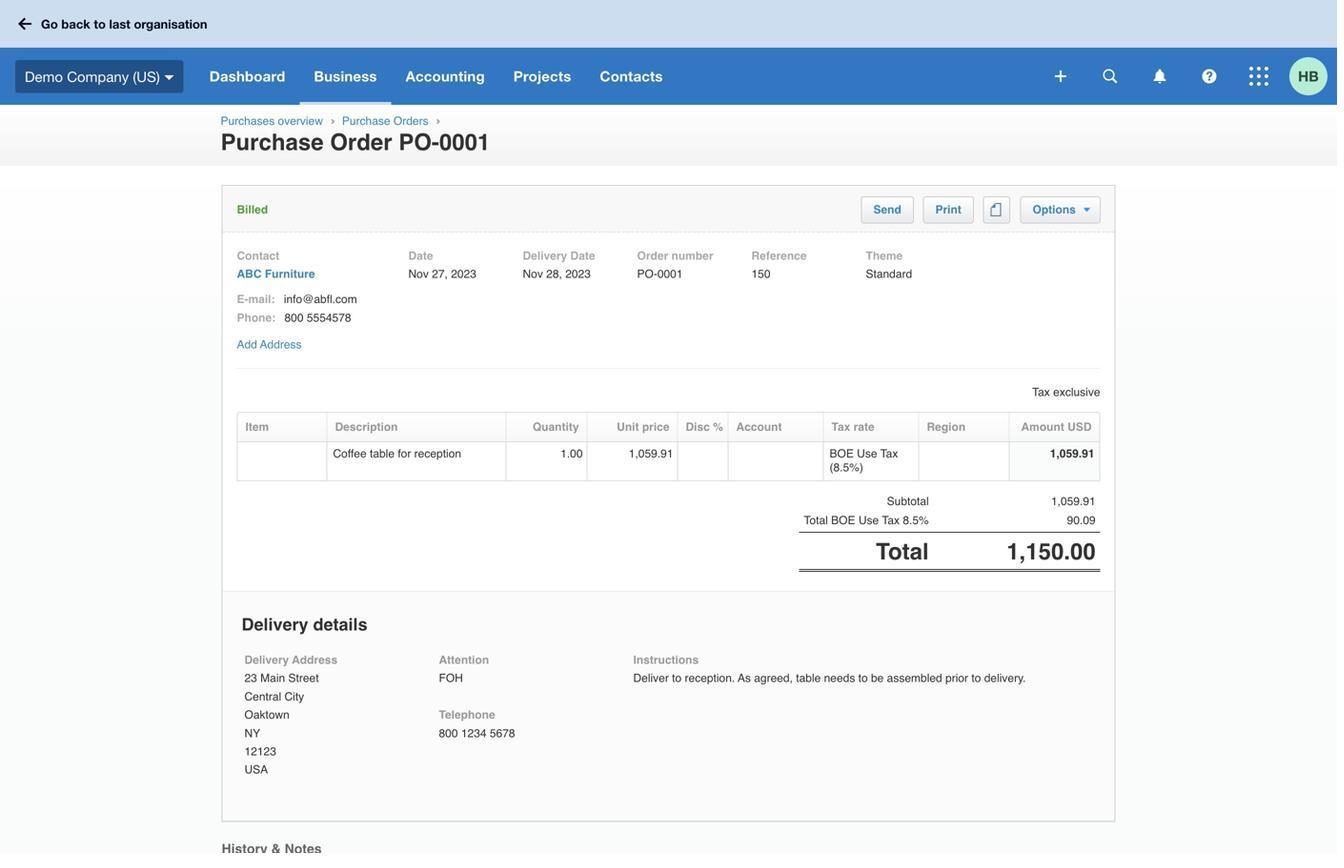 Task type: describe. For each thing, give the bounding box(es) containing it.
1 vertical spatial use
[[859, 514, 879, 527]]

price
[[642, 421, 670, 434]]

contacts
[[600, 68, 663, 85]]

reference 150
[[752, 249, 807, 281]]

accounting button
[[392, 48, 499, 105]]

1 vertical spatial boe
[[832, 514, 856, 527]]

banner containing dashboard
[[0, 0, 1338, 105]]

add address
[[237, 338, 302, 351]]

go
[[41, 16, 58, 31]]

5554578
[[307, 311, 351, 324]]

quantity
[[533, 421, 579, 434]]

delivery for delivery details
[[242, 615, 309, 635]]

amount usd
[[1022, 421, 1092, 434]]

1234
[[461, 727, 487, 740]]

12123
[[245, 745, 276, 758]]

reference
[[752, 249, 807, 263]]

150
[[752, 268, 771, 281]]

svg image inside go back to last organisation link
[[18, 18, 31, 30]]

orders
[[394, 114, 429, 128]]

disc
[[686, 421, 710, 434]]

(8.5%)
[[830, 461, 864, 474]]

unit
[[617, 421, 639, 434]]

theme standard
[[866, 249, 913, 281]]

central
[[245, 690, 281, 704]]

tax left '8.5%' on the right of page
[[882, 514, 900, 527]]

to down instructions on the bottom of page
[[672, 672, 682, 685]]

city
[[285, 690, 304, 704]]

delivery date nov 28, 2023
[[523, 249, 596, 281]]

main
[[260, 672, 285, 685]]

purchase order po-0001
[[221, 129, 490, 156]]

e-mail: info@abfl.com phone: 800 5554578
[[237, 293, 357, 324]]

total boe use tax 8.5%
[[804, 514, 929, 527]]

hb button
[[1290, 48, 1338, 105]]

el image
[[1005, 203, 1008, 216]]

date inside delivery date nov 28, 2023
[[571, 249, 596, 263]]

po- for number
[[637, 268, 658, 281]]

tax left rate
[[832, 421, 851, 434]]

tax exclusive
[[1033, 386, 1101, 399]]

description
[[335, 421, 398, 434]]

5678
[[490, 727, 515, 740]]

purchases
[[221, 114, 275, 128]]

telephone
[[439, 709, 495, 722]]

info@abfl.com
[[284, 293, 357, 306]]

back
[[61, 16, 90, 31]]

e-
[[237, 293, 248, 306]]

28,
[[547, 268, 562, 281]]

date inside date nov 27, 2023
[[409, 249, 433, 263]]

account
[[737, 421, 782, 434]]

1,059.91 up 90.09
[[1052, 495, 1096, 508]]

purchase for purchase order po-0001
[[221, 129, 324, 156]]

demo company (us) button
[[0, 48, 195, 105]]

demo
[[25, 68, 63, 85]]

prior
[[946, 672, 969, 685]]

coffee table for reception
[[333, 447, 462, 461]]

date nov 27, 2023
[[409, 249, 477, 281]]

add address link
[[237, 338, 302, 351]]

svg image inside the demo company (us) popup button
[[165, 75, 174, 80]]

1.00
[[561, 447, 583, 461]]

region
[[927, 421, 966, 434]]

options button
[[1033, 203, 1091, 216]]

last
[[109, 16, 131, 31]]

2023 inside date nov 27, 2023
[[451, 268, 477, 281]]

organisation
[[134, 16, 207, 31]]

billed
[[237, 203, 268, 216]]

boe use tax (8.5%)
[[830, 447, 898, 474]]

theme
[[866, 249, 903, 263]]

rate
[[854, 421, 875, 434]]

delivery for delivery date nov 28, 2023
[[523, 249, 568, 263]]

purchases overview link
[[221, 114, 323, 128]]

to left the be
[[859, 672, 868, 685]]

foh
[[439, 672, 463, 685]]

amount
[[1022, 421, 1065, 434]]

usd
[[1068, 421, 1092, 434]]

2 horizontal spatial svg image
[[1250, 67, 1269, 86]]

instructions
[[634, 654, 699, 667]]

tax up amount
[[1033, 386, 1051, 399]]

send button
[[874, 203, 902, 216]]

1,059.91 down usd
[[1051, 447, 1095, 461]]

phone:
[[237, 311, 276, 324]]

order number po-0001
[[637, 249, 714, 281]]

subtotal
[[887, 495, 929, 508]]

%
[[713, 421, 724, 434]]

to inside banner
[[94, 16, 106, 31]]

purchase orders link
[[342, 114, 429, 128]]

print
[[936, 203, 962, 216]]

for
[[398, 447, 411, 461]]

as
[[738, 672, 751, 685]]

disc %
[[686, 421, 724, 434]]

dashboard
[[209, 68, 285, 85]]



Task type: vqa. For each thing, say whether or not it's contained in the screenshot.


Task type: locate. For each thing, give the bounding box(es) containing it.
demo company (us)
[[25, 68, 160, 85]]

po- down orders
[[399, 129, 439, 156]]

0 horizontal spatial 800
[[285, 311, 304, 324]]

contact
[[237, 249, 280, 263]]

mail:
[[248, 293, 275, 306]]

date left order number po-0001
[[571, 249, 596, 263]]

purchase orders
[[342, 114, 429, 128]]

0 vertical spatial boe
[[830, 447, 854, 461]]

attention
[[439, 654, 489, 667]]

reception
[[414, 447, 462, 461]]

1 horizontal spatial date
[[571, 249, 596, 263]]

address right add at the top of the page
[[260, 338, 302, 351]]

use left '8.5%' on the right of page
[[859, 514, 879, 527]]

tax up "subtotal"
[[881, 447, 898, 461]]

0 vertical spatial 0001
[[439, 129, 490, 156]]

0 horizontal spatial nov
[[409, 268, 429, 281]]

telephone 800 1234 5678
[[439, 709, 515, 740]]

1 vertical spatial purchase
[[221, 129, 324, 156]]

0 vertical spatial total
[[804, 514, 828, 527]]

27,
[[432, 268, 448, 281]]

po- inside order number po-0001
[[637, 268, 658, 281]]

needs
[[824, 672, 856, 685]]

1 horizontal spatial po-
[[637, 268, 658, 281]]

date
[[409, 249, 433, 263], [571, 249, 596, 263]]

projects
[[514, 68, 572, 85]]

use inside boe use tax (8.5%)
[[857, 447, 878, 461]]

furniture
[[265, 268, 315, 281]]

abc furniture
[[237, 268, 315, 281]]

agreed,
[[754, 672, 793, 685]]

purchases overview
[[221, 114, 323, 128]]

address up street
[[292, 654, 338, 667]]

2023 inside delivery date nov 28, 2023
[[566, 268, 591, 281]]

23
[[245, 672, 257, 685]]

0 vertical spatial 800
[[285, 311, 304, 324]]

0001 down number
[[658, 268, 683, 281]]

company
[[67, 68, 129, 85]]

instructions deliver to reception. as agreed, table needs to be assembled prior to delivery.
[[634, 654, 1026, 685]]

number
[[672, 249, 714, 263]]

to right prior
[[972, 672, 982, 685]]

1 horizontal spatial 0001
[[658, 268, 683, 281]]

coffee
[[333, 447, 367, 461]]

800 inside telephone 800 1234 5678
[[439, 727, 458, 740]]

1 horizontal spatial svg image
[[1203, 69, 1217, 83]]

unit price
[[617, 421, 670, 434]]

to
[[94, 16, 106, 31], [672, 672, 682, 685], [859, 672, 868, 685], [972, 672, 982, 685]]

po- for order
[[399, 129, 439, 156]]

address inside delivery address 23 main street central city oaktown ny 12123 usa
[[292, 654, 338, 667]]

0 horizontal spatial svg image
[[1104, 69, 1118, 83]]

go back to last organisation
[[41, 16, 207, 31]]

90.09
[[1068, 514, 1096, 527]]

details
[[313, 615, 368, 635]]

add
[[237, 338, 257, 351]]

delivery inside delivery address 23 main street central city oaktown ny 12123 usa
[[245, 654, 289, 667]]

order
[[330, 129, 392, 156], [637, 249, 669, 263]]

1 vertical spatial 0001
[[658, 268, 683, 281]]

1 horizontal spatial purchase
[[342, 114, 391, 128]]

to left last
[[94, 16, 106, 31]]

1 vertical spatial address
[[292, 654, 338, 667]]

overview
[[278, 114, 323, 128]]

1 nov from the left
[[409, 268, 429, 281]]

1 2023 from the left
[[451, 268, 477, 281]]

total for total
[[876, 539, 929, 565]]

0 horizontal spatial purchase
[[221, 129, 324, 156]]

1 horizontal spatial order
[[637, 249, 669, 263]]

0001 down accounting dropdown button at left top
[[439, 129, 490, 156]]

projects button
[[499, 48, 586, 105]]

nov inside date nov 27, 2023
[[409, 268, 429, 281]]

deliver
[[634, 672, 669, 685]]

0 vertical spatial po-
[[399, 129, 439, 156]]

po-
[[399, 129, 439, 156], [637, 268, 658, 281]]

po- right delivery date nov 28, 2023
[[637, 268, 658, 281]]

1 horizontal spatial 2023
[[566, 268, 591, 281]]

purchase down purchases overview link
[[221, 129, 324, 156]]

0001
[[439, 129, 490, 156], [658, 268, 683, 281]]

svg image
[[18, 18, 31, 30], [1154, 69, 1167, 83], [1056, 71, 1067, 82], [165, 75, 174, 80]]

accounting
[[406, 68, 485, 85]]

delivery.
[[985, 672, 1026, 685]]

1,059.91
[[629, 447, 674, 461], [1051, 447, 1095, 461], [1052, 495, 1096, 508]]

print button
[[936, 203, 962, 216]]

business button
[[300, 48, 392, 105]]

delivery address 23 main street central city oaktown ny 12123 usa
[[245, 654, 338, 777]]

hb
[[1299, 68, 1319, 85]]

dashboard link
[[195, 48, 300, 105]]

address for add address
[[260, 338, 302, 351]]

be
[[871, 672, 884, 685]]

2 nov from the left
[[523, 268, 543, 281]]

exclusive
[[1054, 386, 1101, 399]]

order inside order number po-0001
[[637, 249, 669, 263]]

1 vertical spatial delivery
[[242, 615, 309, 635]]

business
[[314, 68, 377, 85]]

1 vertical spatial total
[[876, 539, 929, 565]]

purchase for purchase orders
[[342, 114, 391, 128]]

1,059.91 down price
[[629, 447, 674, 461]]

0001 for purchase order po-0001
[[439, 129, 490, 156]]

1 horizontal spatial table
[[796, 672, 821, 685]]

800 inside e-mail: info@abfl.com phone: 800 5554578
[[285, 311, 304, 324]]

svg image
[[1250, 67, 1269, 86], [1104, 69, 1118, 83], [1203, 69, 1217, 83]]

nov left 28,
[[523, 268, 543, 281]]

attention foh
[[439, 654, 489, 685]]

1 vertical spatial 800
[[439, 727, 458, 740]]

send
[[874, 203, 902, 216]]

2023
[[451, 268, 477, 281], [566, 268, 591, 281]]

800 left 1234
[[439, 727, 458, 740]]

0 horizontal spatial order
[[330, 129, 392, 156]]

tax rate
[[832, 421, 875, 434]]

0 vertical spatial address
[[260, 338, 302, 351]]

boe down (8.5%)
[[832, 514, 856, 527]]

0 vertical spatial table
[[370, 447, 395, 461]]

abc furniture link
[[237, 268, 315, 281]]

2 2023 from the left
[[566, 268, 591, 281]]

use up (8.5%)
[[857, 447, 878, 461]]

0 vertical spatial use
[[857, 447, 878, 461]]

table left needs
[[796, 672, 821, 685]]

purchase up purchase order po-0001
[[342, 114, 391, 128]]

order down purchase orders link
[[330, 129, 392, 156]]

2023 right 28,
[[566, 268, 591, 281]]

0 horizontal spatial date
[[409, 249, 433, 263]]

banner
[[0, 0, 1338, 105]]

1 vertical spatial table
[[796, 672, 821, 685]]

boe up (8.5%)
[[830, 447, 854, 461]]

2023 right the 27,
[[451, 268, 477, 281]]

boe inside boe use tax (8.5%)
[[830, 447, 854, 461]]

total
[[804, 514, 828, 527], [876, 539, 929, 565]]

1 vertical spatial po-
[[637, 268, 658, 281]]

street
[[288, 672, 319, 685]]

address
[[260, 338, 302, 351], [292, 654, 338, 667]]

0 horizontal spatial table
[[370, 447, 395, 461]]

ny
[[245, 727, 260, 740]]

usa
[[245, 763, 268, 777]]

order left number
[[637, 249, 669, 263]]

800 down info@abfl.com
[[285, 311, 304, 324]]

0 horizontal spatial 2023
[[451, 268, 477, 281]]

delivery inside delivery date nov 28, 2023
[[523, 249, 568, 263]]

nov left the 27,
[[409, 268, 429, 281]]

2 date from the left
[[571, 249, 596, 263]]

0 horizontal spatial po-
[[399, 129, 439, 156]]

0001 inside order number po-0001
[[658, 268, 683, 281]]

nov
[[409, 268, 429, 281], [523, 268, 543, 281]]

reception.
[[685, 672, 735, 685]]

contacts button
[[586, 48, 678, 105]]

assembled
[[887, 672, 943, 685]]

total for total boe use tax 8.5%
[[804, 514, 828, 527]]

0 horizontal spatial 0001
[[439, 129, 490, 156]]

1 vertical spatial order
[[637, 249, 669, 263]]

2 vertical spatial delivery
[[245, 654, 289, 667]]

delivery details
[[242, 615, 368, 635]]

use
[[857, 447, 878, 461], [859, 514, 879, 527]]

standard
[[866, 268, 913, 281]]

(us)
[[133, 68, 160, 85]]

nov inside delivery date nov 28, 2023
[[523, 268, 543, 281]]

0 vertical spatial order
[[330, 129, 392, 156]]

0 horizontal spatial total
[[804, 514, 828, 527]]

1,150.00
[[1007, 539, 1096, 565]]

boe
[[830, 447, 854, 461], [832, 514, 856, 527]]

table left the 'for'
[[370, 447, 395, 461]]

1 date from the left
[[409, 249, 433, 263]]

table inside instructions deliver to reception. as agreed, table needs to be assembled prior to delivery.
[[796, 672, 821, 685]]

1 horizontal spatial nov
[[523, 268, 543, 281]]

delivery for delivery address 23 main street central city oaktown ny 12123 usa
[[245, 654, 289, 667]]

tax inside boe use tax (8.5%)
[[881, 447, 898, 461]]

1 horizontal spatial 800
[[439, 727, 458, 740]]

0 vertical spatial purchase
[[342, 114, 391, 128]]

item
[[246, 421, 269, 434]]

0 vertical spatial delivery
[[523, 249, 568, 263]]

date up the 27,
[[409, 249, 433, 263]]

address for delivery address 23 main street central city oaktown ny 12123 usa
[[292, 654, 338, 667]]

1 horizontal spatial total
[[876, 539, 929, 565]]

oaktown
[[245, 709, 290, 722]]

0001 for order number po-0001
[[658, 268, 683, 281]]



